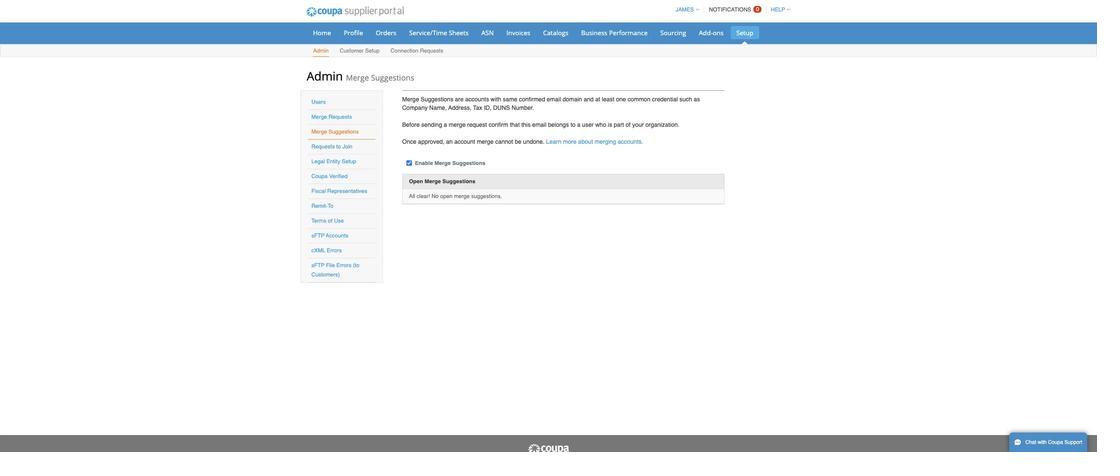Task type: vqa. For each thing, say whether or not it's contained in the screenshot.
No
yes



Task type: describe. For each thing, give the bounding box(es) containing it.
customers)
[[311, 272, 340, 278]]

one
[[616, 96, 626, 103]]

representatives
[[327, 188, 367, 194]]

tax
[[473, 104, 482, 111]]

this
[[521, 121, 531, 128]]

remit-to link
[[311, 203, 333, 209]]

asn
[[481, 28, 494, 37]]

cxml
[[311, 247, 325, 254]]

business performance
[[581, 28, 648, 37]]

add-ons link
[[693, 26, 729, 39]]

be
[[515, 138, 521, 145]]

asn link
[[476, 26, 499, 39]]

requests for merge requests
[[329, 114, 352, 120]]

no
[[432, 193, 439, 199]]

are
[[455, 96, 464, 103]]

admin for admin
[[313, 48, 329, 54]]

fiscal representatives link
[[311, 188, 367, 194]]

merge suggestions
[[311, 129, 359, 135]]

merge up no
[[425, 178, 441, 184]]

connection requests
[[391, 48, 443, 54]]

and
[[584, 96, 594, 103]]

cxml errors
[[311, 247, 342, 254]]

1 vertical spatial coupa supplier portal image
[[527, 444, 570, 452]]

connection requests link
[[390, 46, 444, 57]]

0
[[756, 6, 759, 12]]

domain
[[563, 96, 582, 103]]

remit-
[[311, 203, 328, 209]]

accounts
[[326, 232, 348, 239]]

before
[[402, 121, 420, 128]]

fiscal
[[311, 188, 326, 194]]

about
[[578, 138, 593, 145]]

with inside merge suggestions are accounts with same confirmed email domain and at least one common credential such as company name, address, tax id, duns number.
[[491, 96, 501, 103]]

legal entity setup
[[311, 158, 356, 165]]

suggestions for enable
[[452, 160, 485, 166]]

clear!
[[417, 193, 430, 199]]

confirmed
[[519, 96, 545, 103]]

coupa verified
[[311, 173, 348, 179]]

invoices link
[[501, 26, 536, 39]]

enable merge suggestions
[[415, 160, 485, 166]]

1 vertical spatial of
[[328, 218, 333, 224]]

0 vertical spatial coupa supplier portal image
[[300, 1, 410, 22]]

suggestions inside merge suggestions are accounts with same confirmed email domain and at least one common credential such as company name, address, tax id, duns number.
[[421, 96, 453, 103]]

1 horizontal spatial of
[[626, 121, 631, 128]]

request
[[467, 121, 487, 128]]

profile
[[344, 28, 363, 37]]

belongs
[[548, 121, 569, 128]]

open
[[440, 193, 453, 199]]

orders
[[376, 28, 396, 37]]

sheets
[[449, 28, 469, 37]]

navigation containing notifications 0
[[672, 1, 790, 18]]

0 horizontal spatial coupa
[[311, 173, 328, 179]]

james
[[676, 6, 694, 13]]

coupa verified link
[[311, 173, 348, 179]]

email inside merge suggestions are accounts with same confirmed email domain and at least one common credential such as company name, address, tax id, duns number.
[[547, 96, 561, 103]]

confirm
[[489, 121, 508, 128]]

merge inside 'admin merge suggestions'
[[346, 73, 369, 83]]

users
[[311, 99, 326, 105]]

accounts.
[[618, 138, 643, 145]]

requests to join link
[[311, 143, 352, 150]]

chat with coupa support button
[[1009, 433, 1087, 452]]

2 a from the left
[[577, 121, 580, 128]]

2 horizontal spatial setup
[[736, 28, 753, 37]]

duns
[[493, 104, 510, 111]]

enable
[[415, 160, 433, 166]]

terms of use
[[311, 218, 344, 224]]

catalogs
[[543, 28, 568, 37]]

least
[[602, 96, 614, 103]]

add-
[[699, 28, 713, 37]]

coupa inside button
[[1048, 440, 1063, 445]]

merge for account
[[477, 138, 494, 145]]

0 vertical spatial errors
[[327, 247, 342, 254]]

to
[[328, 203, 333, 209]]

1 horizontal spatial to
[[571, 121, 576, 128]]

account
[[454, 138, 475, 145]]

open merge suggestions
[[409, 178, 475, 184]]

once
[[402, 138, 416, 145]]

admin for admin merge suggestions
[[307, 68, 343, 84]]

service/time sheets link
[[404, 26, 474, 39]]

part
[[614, 121, 624, 128]]

merge suggestions link
[[311, 129, 359, 135]]

james link
[[672, 6, 699, 13]]

use
[[334, 218, 344, 224]]

at
[[595, 96, 600, 103]]

who
[[595, 121, 606, 128]]

catalogs link
[[538, 26, 574, 39]]

merge inside merge suggestions are accounts with same confirmed email domain and at least one common credential such as company name, address, tax id, duns number.
[[402, 96, 419, 103]]

sftp accounts
[[311, 232, 348, 239]]

merge down "merge requests" link
[[311, 129, 327, 135]]

suggestions for admin
[[371, 73, 414, 83]]



Task type: locate. For each thing, give the bounding box(es) containing it.
terms
[[311, 218, 326, 224]]

1 vertical spatial setup
[[365, 48, 380, 54]]

customer setup
[[340, 48, 380, 54]]

sending
[[421, 121, 442, 128]]

navigation
[[672, 1, 790, 18]]

merge down address,
[[449, 121, 466, 128]]

help link
[[767, 6, 790, 13]]

a left user on the top right of page
[[577, 121, 580, 128]]

add-ons
[[699, 28, 724, 37]]

merge
[[346, 73, 369, 83], [402, 96, 419, 103], [311, 114, 327, 120], [311, 129, 327, 135], [435, 160, 451, 166], [425, 178, 441, 184]]

suggestions down connection
[[371, 73, 414, 83]]

such
[[679, 96, 692, 103]]

merge up open merge suggestions
[[435, 160, 451, 166]]

legal
[[311, 158, 325, 165]]

sftp for sftp file errors (to customers)
[[311, 262, 325, 269]]

suggestions for open
[[442, 178, 475, 184]]

requests to join
[[311, 143, 352, 150]]

suggestions.
[[471, 193, 502, 199]]

requests up merge suggestions
[[329, 114, 352, 120]]

0 vertical spatial with
[[491, 96, 501, 103]]

suggestions up the name,
[[421, 96, 453, 103]]

setup link
[[731, 26, 759, 39]]

1 horizontal spatial a
[[577, 121, 580, 128]]

admin down admin link
[[307, 68, 343, 84]]

join
[[342, 143, 352, 150]]

1 vertical spatial email
[[532, 121, 546, 128]]

1 a from the left
[[444, 121, 447, 128]]

id,
[[484, 104, 492, 111]]

sftp accounts link
[[311, 232, 348, 239]]

1 horizontal spatial coupa
[[1048, 440, 1063, 445]]

sourcing
[[660, 28, 686, 37]]

1 vertical spatial admin
[[307, 68, 343, 84]]

of left use
[[328, 218, 333, 224]]

service/time
[[409, 28, 447, 37]]

same
[[503, 96, 517, 103]]

merge requests
[[311, 114, 352, 120]]

with
[[491, 96, 501, 103], [1038, 440, 1047, 445]]

2 vertical spatial merge
[[454, 193, 470, 199]]

fiscal representatives
[[311, 188, 367, 194]]

email left the domain
[[547, 96, 561, 103]]

of right part
[[626, 121, 631, 128]]

0 vertical spatial to
[[571, 121, 576, 128]]

(to
[[353, 262, 359, 269]]

2 vertical spatial requests
[[311, 143, 335, 150]]

0 horizontal spatial to
[[336, 143, 341, 150]]

merge up company
[[402, 96, 419, 103]]

0 vertical spatial sftp
[[311, 232, 325, 239]]

admin link
[[313, 46, 329, 57]]

as
[[694, 96, 700, 103]]

business
[[581, 28, 607, 37]]

errors inside sftp file errors (to customers)
[[336, 262, 351, 269]]

2 sftp from the top
[[311, 262, 325, 269]]

0 horizontal spatial a
[[444, 121, 447, 128]]

suggestions inside 'admin merge suggestions'
[[371, 73, 414, 83]]

sourcing link
[[655, 26, 692, 39]]

1 vertical spatial merge
[[477, 138, 494, 145]]

all
[[409, 193, 415, 199]]

merge down the request
[[477, 138, 494, 145]]

merge down users
[[311, 114, 327, 120]]

to right belongs
[[571, 121, 576, 128]]

once approved, an account merge cannot be undone. learn more about merging accounts.
[[402, 138, 643, 145]]

merging
[[595, 138, 616, 145]]

sftp for sftp accounts
[[311, 232, 325, 239]]

1 vertical spatial sftp
[[311, 262, 325, 269]]

with inside button
[[1038, 440, 1047, 445]]

0 vertical spatial requests
[[420, 48, 443, 54]]

merge right open
[[454, 193, 470, 199]]

errors down the accounts
[[327, 247, 342, 254]]

suggestions up the all clear! no open merge suggestions.
[[442, 178, 475, 184]]

profile link
[[338, 26, 369, 39]]

with right "chat" at the bottom of the page
[[1038, 440, 1047, 445]]

remit-to
[[311, 203, 333, 209]]

sftp up customers)
[[311, 262, 325, 269]]

learn
[[546, 138, 561, 145]]

coupa up fiscal
[[311, 173, 328, 179]]

errors left (to
[[336, 262, 351, 269]]

merge for open
[[454, 193, 470, 199]]

home link
[[308, 26, 337, 39]]

requests down service/time
[[420, 48, 443, 54]]

email
[[547, 96, 561, 103], [532, 121, 546, 128]]

admin merge suggestions
[[307, 68, 414, 84]]

1 vertical spatial to
[[336, 143, 341, 150]]

0 vertical spatial email
[[547, 96, 561, 103]]

1 vertical spatial errors
[[336, 262, 351, 269]]

0 vertical spatial setup
[[736, 28, 753, 37]]

setup
[[736, 28, 753, 37], [365, 48, 380, 54], [342, 158, 356, 165]]

a right sending
[[444, 121, 447, 128]]

setup down notifications 0
[[736, 28, 753, 37]]

1 sftp from the top
[[311, 232, 325, 239]]

notifications 0
[[709, 6, 759, 13]]

credential
[[652, 96, 678, 103]]

0 vertical spatial of
[[626, 121, 631, 128]]

terms of use link
[[311, 218, 344, 224]]

chat with coupa support
[[1025, 440, 1082, 445]]

requests up legal
[[311, 143, 335, 150]]

1 vertical spatial coupa
[[1048, 440, 1063, 445]]

support
[[1065, 440, 1082, 445]]

suggestions up "join"
[[329, 129, 359, 135]]

admin down 'home'
[[313, 48, 329, 54]]

0 vertical spatial admin
[[313, 48, 329, 54]]

1 horizontal spatial coupa supplier portal image
[[527, 444, 570, 452]]

entity
[[326, 158, 340, 165]]

0 horizontal spatial of
[[328, 218, 333, 224]]

to left "join"
[[336, 143, 341, 150]]

coupa
[[311, 173, 328, 179], [1048, 440, 1063, 445]]

all clear! no open merge suggestions.
[[409, 193, 502, 199]]

file
[[326, 262, 335, 269]]

verified
[[329, 173, 348, 179]]

setup down "join"
[[342, 158, 356, 165]]

errors
[[327, 247, 342, 254], [336, 262, 351, 269]]

1 vertical spatial with
[[1038, 440, 1047, 445]]

open
[[409, 178, 423, 184]]

merge suggestions are accounts with same confirmed email domain and at least one common credential such as company name, address, tax id, duns number.
[[402, 96, 700, 111]]

ons
[[713, 28, 724, 37]]

home
[[313, 28, 331, 37]]

sftp up cxml
[[311, 232, 325, 239]]

is
[[608, 121, 612, 128]]

email right 'this'
[[532, 121, 546, 128]]

0 horizontal spatial setup
[[342, 158, 356, 165]]

service/time sheets
[[409, 28, 469, 37]]

0 horizontal spatial with
[[491, 96, 501, 103]]

address,
[[448, 104, 472, 111]]

1 vertical spatial requests
[[329, 114, 352, 120]]

0 vertical spatial coupa
[[311, 173, 328, 179]]

coupa supplier portal image
[[300, 1, 410, 22], [527, 444, 570, 452]]

connection
[[391, 48, 418, 54]]

user
[[582, 121, 594, 128]]

undone.
[[523, 138, 544, 145]]

cxml errors link
[[311, 247, 342, 254]]

sftp inside sftp file errors (to customers)
[[311, 262, 325, 269]]

name,
[[429, 104, 447, 111]]

1 horizontal spatial with
[[1038, 440, 1047, 445]]

merge down customer setup link
[[346, 73, 369, 83]]

requests for connection requests
[[420, 48, 443, 54]]

None checkbox
[[406, 160, 412, 166]]

invoices
[[506, 28, 530, 37]]

accounts
[[465, 96, 489, 103]]

coupa left support
[[1048, 440, 1063, 445]]

your
[[632, 121, 644, 128]]

0 horizontal spatial coupa supplier portal image
[[300, 1, 410, 22]]

performance
[[609, 28, 648, 37]]

that
[[510, 121, 520, 128]]

approved,
[[418, 138, 444, 145]]

2 vertical spatial setup
[[342, 158, 356, 165]]

orders link
[[370, 26, 402, 39]]

setup right customer at left
[[365, 48, 380, 54]]

an
[[446, 138, 453, 145]]

1 horizontal spatial setup
[[365, 48, 380, 54]]

suggestions down account
[[452, 160, 485, 166]]

sftp file errors (to customers) link
[[311, 262, 359, 278]]

organization.
[[645, 121, 679, 128]]

with up duns
[[491, 96, 501, 103]]

0 vertical spatial merge
[[449, 121, 466, 128]]

learn more about merging accounts. link
[[546, 138, 643, 145]]



